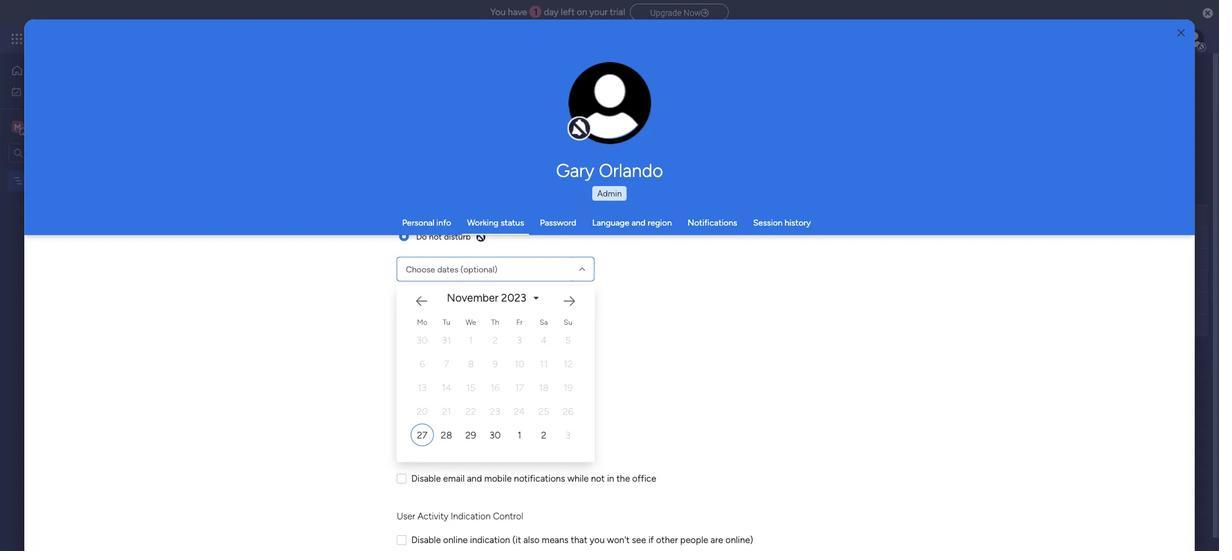 Task type: vqa. For each thing, say whether or not it's contained in the screenshot.
29
yes



Task type: locate. For each thing, give the bounding box(es) containing it.
27
[[417, 429, 428, 441]]

of right track
[[463, 92, 471, 103]]

due date
[[592, 211, 627, 221]]

workspace selection element
[[12, 120, 102, 135]]

28
[[441, 429, 452, 441]]

nov left 14
[[597, 255, 612, 265]]

indication
[[451, 511, 491, 522]]

1 horizontal spatial working
[[501, 233, 532, 244]]

on
[[577, 7, 588, 18], [534, 233, 544, 244]]

dapulse close image
[[1203, 7, 1214, 19]]

workspace image
[[12, 120, 24, 134]]

mo
[[417, 318, 428, 326]]

also
[[524, 534, 540, 545]]

home button
[[7, 61, 131, 80]]

0 vertical spatial your
[[590, 7, 608, 18]]

picture
[[598, 120, 623, 130]]

your right where
[[499, 92, 516, 103]]

of right "type"
[[254, 92, 262, 103]]

gary orlando dialog
[[24, 19, 1195, 551]]

working down status
[[501, 233, 532, 244]]

2 disable from the top
[[412, 534, 441, 545]]

region
[[648, 217, 672, 228]]

2 column information image from the left
[[635, 211, 645, 221]]

Due date field
[[589, 210, 630, 223]]

28 button
[[435, 424, 458, 446]]

session history link
[[753, 217, 811, 228]]

see more
[[555, 92, 591, 102]]

nov left 15
[[597, 277, 612, 287]]

nov for nov 14
[[597, 255, 612, 265]]

that
[[571, 534, 588, 545]]

1 horizontal spatial on
[[577, 7, 588, 18]]

1 disable from the top
[[412, 473, 441, 484]]

1 left day
[[534, 7, 538, 18]]

project
[[518, 92, 545, 103]]

not left in at the bottom of the page
[[591, 473, 605, 484]]

language
[[592, 217, 630, 228]]

2 button
[[533, 424, 556, 446]]

you
[[590, 534, 605, 545]]

1 right project at the top
[[260, 233, 263, 243]]

1 vertical spatial working
[[501, 233, 532, 244]]

on right left
[[577, 7, 588, 18]]

1 horizontal spatial not
[[591, 473, 605, 484]]

we
[[466, 318, 476, 326]]

history
[[785, 217, 811, 228]]

column information image
[[551, 211, 560, 221], [635, 211, 645, 221]]

manage
[[186, 92, 216, 103]]

november 2023
[[447, 291, 527, 304]]

0 vertical spatial nov
[[587, 234, 602, 243]]

0 vertical spatial not
[[429, 231, 442, 242]]

online
[[443, 534, 468, 545]]

upgrade now link
[[630, 3, 729, 21]]

0 horizontal spatial on
[[534, 233, 544, 244]]

the
[[617, 473, 630, 484]]

nov 15
[[597, 277, 621, 287]]

it
[[546, 233, 551, 244]]

2 vertical spatial 1
[[518, 429, 522, 441]]

see
[[632, 534, 647, 545]]

gary orlando
[[556, 159, 663, 181]]

if
[[649, 534, 654, 545]]

option
[[0, 170, 155, 172]]

see more link
[[554, 91, 592, 103]]

nov left 15,
[[587, 234, 602, 243]]

1 horizontal spatial 1
[[518, 429, 522, 441]]

khvhg list box
[[0, 168, 155, 355]]

1 horizontal spatial of
[[463, 92, 471, 103]]

v2 done deadline image
[[571, 254, 581, 266]]

disable down the activity
[[412, 534, 441, 545]]

online)
[[726, 534, 754, 545]]

and up am
[[632, 217, 646, 228]]

sa
[[540, 318, 548, 326]]

1 left 2
[[518, 429, 522, 441]]

2 vertical spatial and
[[467, 473, 482, 484]]

0 horizontal spatial not
[[429, 231, 442, 242]]

1 inside button
[[518, 429, 522, 441]]

2 of from the left
[[463, 92, 471, 103]]

15,
[[604, 234, 613, 243]]

su
[[564, 318, 573, 326]]

0 horizontal spatial of
[[254, 92, 262, 103]]

while
[[568, 473, 589, 484]]

left
[[561, 7, 575, 18]]

1 vertical spatial nov
[[597, 255, 612, 265]]

any
[[219, 92, 232, 103]]

0 horizontal spatial 1
[[260, 233, 263, 243]]

set
[[355, 92, 366, 103]]

column information image up it
[[551, 211, 560, 221]]

working up the preview image
[[467, 217, 499, 228]]

my work
[[27, 86, 59, 97]]

15
[[614, 277, 621, 287]]

0 vertical spatial v2 overdue deadline image
[[571, 233, 581, 244]]

1 vertical spatial your
[[499, 92, 516, 103]]

owners,
[[323, 92, 352, 103]]

v2 overdue deadline image
[[571, 233, 581, 244], [571, 276, 581, 287]]

disturb
[[444, 231, 471, 242]]

1 vertical spatial disable
[[412, 534, 441, 545]]

indication
[[470, 534, 510, 545]]

2 vertical spatial nov
[[597, 277, 612, 287]]

gary orlando image
[[1186, 29, 1205, 49]]

1 v2 overdue deadline image from the top
[[571, 233, 581, 244]]

collapse board header image
[[1183, 114, 1192, 124]]

gary
[[556, 159, 595, 181]]

email
[[443, 473, 465, 484]]

admin
[[598, 188, 622, 199]]

0 horizontal spatial working
[[467, 217, 499, 228]]

29
[[466, 429, 477, 441]]

keep
[[421, 92, 439, 103]]

not
[[429, 231, 442, 242], [591, 473, 605, 484]]

info
[[437, 217, 451, 228]]

column information image left region
[[635, 211, 645, 221]]

0 vertical spatial 1
[[534, 7, 538, 18]]

have
[[508, 7, 527, 18]]

2 horizontal spatial and
[[632, 217, 646, 228]]

your
[[590, 7, 608, 18], [499, 92, 516, 103]]

1 horizontal spatial column information image
[[635, 211, 645, 221]]

v2 overdue deadline image down v2 done deadline icon
[[571, 276, 581, 287]]

disable online indication (it also means that you won't see if other people are online)
[[412, 534, 754, 545]]

home
[[28, 65, 51, 76]]

change profile picture
[[584, 109, 636, 130]]

0 horizontal spatial and
[[405, 92, 419, 103]]

2 v2 overdue deadline image from the top
[[571, 276, 581, 287]]

and
[[405, 92, 419, 103], [632, 217, 646, 228], [467, 473, 482, 484]]

27 button
[[411, 424, 434, 446]]

v2 overdue deadline image up v2 done deadline icon
[[571, 233, 581, 244]]

1 horizontal spatial your
[[590, 7, 608, 18]]

not right do
[[429, 231, 442, 242]]

where
[[473, 92, 497, 103]]

0 vertical spatial disable
[[412, 473, 441, 484]]

on left it
[[534, 233, 544, 244]]

1 vertical spatial on
[[534, 233, 544, 244]]

notifications
[[688, 217, 738, 228]]

and right email
[[467, 473, 482, 484]]

1 vertical spatial v2 overdue deadline image
[[571, 276, 581, 287]]

1 column information image from the left
[[551, 211, 560, 221]]

project 1
[[230, 233, 263, 243]]

disable left email
[[412, 473, 441, 484]]

working inside gary orlando 'dialog'
[[467, 217, 499, 228]]

Status field
[[511, 210, 542, 223]]

and left keep
[[405, 92, 419, 103]]

Search in workspace field
[[26, 146, 102, 160]]

people
[[681, 534, 709, 545]]

1 vertical spatial and
[[632, 217, 646, 228]]

your left trial
[[590, 7, 608, 18]]

of
[[254, 92, 262, 103], [463, 92, 471, 103]]

stuck
[[515, 276, 537, 287]]

1 of from the left
[[254, 92, 262, 103]]

personal info
[[402, 217, 451, 228]]

upgrade
[[650, 8, 682, 18]]

0 vertical spatial working
[[467, 217, 499, 228]]

nov for nov 15
[[597, 277, 612, 287]]

khvhg
[[29, 175, 52, 186]]

0 horizontal spatial column information image
[[551, 211, 560, 221]]



Task type: describe. For each thing, give the bounding box(es) containing it.
means
[[542, 534, 569, 545]]

v2 overdue deadline image for nov 15, 09:00 am
[[571, 233, 581, 244]]

1 button
[[508, 424, 531, 446]]

v2 overdue deadline image for nov 15
[[571, 276, 581, 287]]

0 horizontal spatial your
[[499, 92, 516, 103]]

personal info link
[[402, 217, 451, 228]]

won't
[[607, 534, 630, 545]]

in
[[607, 473, 615, 484]]

14
[[613, 255, 622, 265]]

status
[[514, 211, 539, 221]]

other
[[656, 534, 678, 545]]

day
[[544, 7, 559, 18]]

select product image
[[11, 33, 23, 45]]

0 vertical spatial on
[[577, 7, 588, 18]]

control
[[493, 511, 524, 522]]

main
[[28, 121, 49, 133]]

30
[[490, 429, 501, 441]]

gary orlando button
[[443, 159, 777, 181]]

now
[[684, 8, 701, 18]]

disable email and mobile notifications while not in the office
[[412, 473, 657, 484]]

0 vertical spatial and
[[405, 92, 419, 103]]

working for working status
[[467, 217, 499, 228]]

profile
[[614, 109, 636, 119]]

trial
[[610, 7, 625, 18]]

my
[[27, 86, 38, 97]]

you have 1 day left on your trial
[[491, 7, 625, 18]]

2 horizontal spatial 1
[[534, 7, 538, 18]]

caret down image
[[534, 294, 539, 302]]

timelines
[[369, 92, 403, 103]]

disable for disable online indication (it also means that you won't see if other people are online)
[[412, 534, 441, 545]]

do not disturb
[[416, 231, 471, 242]]

project
[[230, 233, 257, 243]]

are
[[711, 534, 724, 545]]

see
[[555, 92, 569, 102]]

working on it
[[501, 233, 551, 244]]

change profile picture button
[[569, 62, 652, 145]]

user activity indication control
[[397, 511, 524, 522]]

working status
[[467, 217, 524, 228]]

30 button
[[484, 424, 507, 446]]

user
[[397, 511, 416, 522]]

type
[[234, 92, 252, 103]]

29 button
[[460, 424, 483, 446]]

done
[[516, 255, 536, 265]]

notifications
[[514, 473, 565, 484]]

preview image
[[476, 232, 486, 242]]

personal
[[402, 217, 435, 228]]

change
[[584, 109, 612, 119]]

th
[[491, 318, 499, 326]]

Owner field
[[440, 210, 471, 223]]

november
[[447, 291, 499, 304]]

1 horizontal spatial and
[[467, 473, 482, 484]]

column information image for due date
[[635, 211, 645, 221]]

disable for disable email and mobile notifications while not in the office
[[412, 473, 441, 484]]

choose dates (optional)
[[406, 264, 498, 274]]

nov for nov 15, 09:00 am
[[587, 234, 602, 243]]

session history
[[753, 217, 811, 228]]

track
[[442, 92, 461, 103]]

tu
[[443, 318, 451, 326]]

project.
[[264, 92, 293, 103]]

november 2023 region
[[397, 276, 963, 462]]

1 vertical spatial 1
[[260, 233, 263, 243]]

(optional)
[[461, 264, 498, 274]]

notifications link
[[688, 217, 738, 228]]

owner
[[443, 211, 468, 221]]

date
[[609, 211, 627, 221]]

1 vertical spatial not
[[591, 473, 605, 484]]

activity
[[418, 511, 449, 522]]

m
[[14, 122, 21, 132]]

close image
[[1178, 28, 1186, 37]]

manage any type of project. assign owners, set timelines and keep track of where your project stands.
[[186, 92, 574, 103]]

dapulse rightstroke image
[[701, 8, 709, 17]]

2
[[541, 429, 547, 441]]

do
[[416, 231, 427, 242]]

column information image for status
[[551, 211, 560, 221]]

working for working on it
[[501, 233, 532, 244]]

password
[[540, 217, 577, 228]]

nov 15, 09:00 am
[[587, 234, 651, 243]]

office
[[633, 473, 657, 484]]

dates
[[438, 264, 459, 274]]

you
[[491, 7, 506, 18]]

main workspace
[[28, 121, 100, 133]]

(it
[[513, 534, 521, 545]]

fr
[[517, 318, 523, 326]]

my work button
[[7, 82, 131, 101]]

orlando
[[599, 159, 663, 181]]

session
[[753, 217, 783, 228]]

assign
[[295, 92, 321, 103]]

choose
[[406, 264, 435, 274]]

stands.
[[547, 92, 574, 103]]



